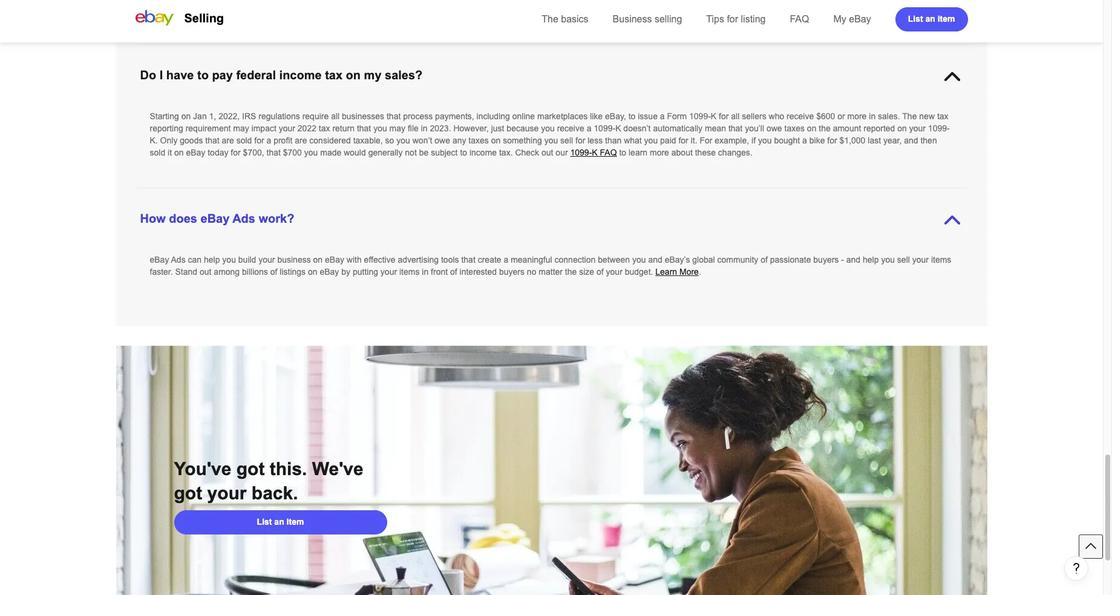 Task type: vqa. For each thing, say whether or not it's contained in the screenshot.
right the day
no



Task type: describe. For each thing, give the bounding box(es) containing it.
back.
[[252, 483, 298, 503]]

1 vertical spatial within
[[233, 4, 254, 14]]

2 horizontal spatial k
[[711, 111, 717, 121]]

you up our
[[545, 136, 558, 145]]

you right if
[[758, 136, 772, 145]]

1 horizontal spatial item
[[938, 14, 956, 23]]

available
[[197, 4, 230, 14]]

how
[[140, 212, 166, 225]]

learn
[[629, 148, 648, 157]]

not
[[405, 148, 417, 157]]

putting
[[353, 267, 378, 277]]

meaningful
[[511, 255, 552, 265]]

because
[[507, 123, 539, 133]]

time.
[[498, 4, 517, 14]]

0 horizontal spatial income
[[279, 68, 322, 82]]

to down 'any' at top
[[460, 148, 467, 157]]

you up so
[[374, 123, 387, 133]]

out inside ebay ads can help you build your business on ebay with effective advertising tools that create a meaningful connection between you and ebay's global community of passionate buyers - and help you sell your items faster. stand out among billions of listings on ebay by putting your items in front of interested buyers no matter the size of your budget.
[[200, 267, 212, 277]]

any
[[453, 136, 466, 145]]

this.
[[270, 459, 307, 479]]

sent
[[412, 0, 428, 2]]

that inside ebay ads can help you build your business on ebay with effective advertising tools that create a meaningful connection between you and ebay's global community of passionate buyers - and help you sell your items faster. stand out among billions of listings on ebay by putting your items in front of interested buyers no matter the size of your budget.
[[462, 255, 476, 265]]

who
[[769, 111, 785, 121]]

ebay up by
[[325, 255, 344, 265]]

return
[[333, 123, 355, 133]]

my ebay
[[834, 14, 872, 24]]

ebay inside starting on jan 1, 2022, irs regulations require all businesses that process payments, including online marketplaces like ebay, to issue a form 1099-k for all sellers who receive $600 or more in sales. the new tax reporting requirement may impact your 2022 tax return that you may file in 2023. however, just because you receive a 1099-k doesn't automatically mean that you'll owe taxes on the amount reported on your 1099- k. only goods that are sold for a profit are considered taxable, so you won't owe any taxes on something you sell for less than what you paid for it. for example, if you bought a bike for $1,000 last year, and then sold it on ebay today for $700, that $700 you made would generally not be subject to income tax. check out our
[[186, 148, 205, 157]]

2022
[[298, 123, 317, 133]]

pay
[[212, 68, 233, 82]]

a down impact
[[267, 136, 271, 145]]

0 horizontal spatial list an item
[[257, 517, 304, 526]]

ebay left by
[[320, 267, 339, 277]]

payments,
[[435, 111, 474, 121]]

0 vertical spatial faq
[[790, 14, 810, 24]]

0 horizontal spatial items
[[400, 267, 420, 277]]

you down marketplaces
[[541, 123, 555, 133]]

interested
[[460, 267, 497, 277]]

process
[[403, 111, 433, 121]]

1 bank from the left
[[488, 0, 507, 2]]

a up less
[[587, 123, 592, 133]]

2022,
[[219, 111, 240, 121]]

0 horizontal spatial and
[[649, 255, 663, 265]]

0 horizontal spatial faq
[[600, 148, 617, 157]]

processing
[[455, 4, 496, 14]]

basics
[[561, 14, 589, 24]]

2 may from the left
[[390, 123, 406, 133]]

2 all from the left
[[731, 111, 740, 121]]

on right it
[[174, 148, 184, 157]]

1 vertical spatial business
[[271, 4, 305, 14]]

then
[[921, 136, 938, 145]]

1099- up then
[[929, 123, 950, 133]]

that up example,
[[729, 123, 743, 133]]

including
[[477, 111, 510, 121]]

typically
[[164, 4, 195, 14]]

you up the 1099-k faq to learn more about these changes.
[[644, 136, 658, 145]]

you right so
[[397, 136, 410, 145]]

1 may from the left
[[233, 123, 249, 133]]

are up today
[[222, 136, 234, 145]]

0 vertical spatial tax
[[325, 68, 343, 82]]

1 horizontal spatial and
[[847, 255, 861, 265]]

size
[[579, 267, 595, 277]]

my ebay link
[[834, 14, 872, 24]]

a left form
[[660, 111, 665, 121]]

made
[[320, 148, 342, 157]]

it
[[168, 148, 172, 157]]

on left the 'my'
[[346, 68, 361, 82]]

1099- up "mean"
[[690, 111, 711, 121]]

sales?
[[385, 68, 423, 82]]

0 vertical spatial owe
[[767, 123, 783, 133]]

for
[[700, 136, 713, 145]]

what
[[624, 136, 642, 145]]

tips
[[707, 14, 725, 24]]

bank's
[[400, 4, 424, 14]]

your inside you've got this. we've got your back.
[[207, 483, 247, 503]]

however,
[[454, 123, 489, 133]]

0 vertical spatial list
[[908, 14, 924, 23]]

if
[[752, 136, 756, 145]]

received,
[[329, 0, 363, 2]]

form
[[667, 111, 687, 121]]

ebay up faster.
[[150, 255, 169, 265]]

budget.
[[625, 267, 653, 277]]

of down "tools"
[[450, 267, 457, 277]]

income inside starting on jan 1, 2022, irs regulations require all businesses that process payments, including online marketplaces like ebay, to issue a form 1099-k for all sellers who receive $600 or more in sales. the new tax reporting requirement may impact your 2022 tax return that you may file in 2023. however, just because you receive a 1099-k doesn't automatically mean that you'll owe taxes on the amount reported on your 1099- k. only goods that are sold for a profit are considered taxable, so you won't owe any taxes on something you sell for less than what you paid for it. for example, if you bought a bike for $1,000 last year, and then sold it on ebay today for $700, that $700 you made would generally not be subject to income tax. check out our
[[470, 148, 497, 157]]

0 vertical spatial list an item link
[[896, 7, 968, 31]]

ebay right my on the top right of page
[[849, 14, 872, 24]]

-
[[842, 255, 844, 265]]

after we confirm the buyer's payment has been received, payouts are sent directly to your bank account, monday through friday (excluding bank holidays), within two business days. once a payout is initiated, funds are typically available within 1-3 business days depending on your bank's normal processing time.
[[150, 0, 952, 14]]

1 vertical spatial list
[[257, 517, 272, 526]]

help, opens dialogs image
[[1071, 562, 1083, 574]]

bike
[[810, 136, 825, 145]]

1 help from the left
[[204, 255, 220, 265]]

on up year,
[[898, 123, 907, 133]]

on left with
[[313, 255, 323, 265]]

and inside starting on jan 1, 2022, irs regulations require all businesses that process payments, including online marketplaces like ebay, to issue a form 1099-k for all sellers who receive $600 or more in sales. the new tax reporting requirement may impact your 2022 tax return that you may file in 2023. however, just because you receive a 1099-k doesn't automatically mean that you'll owe taxes on the amount reported on your 1099- k. only goods that are sold for a profit are considered taxable, so you won't owe any taxes on something you sell for less than what you paid for it. for example, if you bought a bike for $1,000 last year, and then sold it on ebay today for $700, that $700 you made would generally not be subject to income tax. check out our
[[905, 136, 919, 145]]

stand
[[175, 267, 197, 277]]

1 horizontal spatial list an item
[[908, 14, 956, 23]]

to left pay at left
[[197, 68, 209, 82]]

sell inside ebay ads can help you build your business on ebay with effective advertising tools that create a meaningful connection between you and ebay's global community of passionate buyers - and help you sell your items faster. stand out among billions of listings on ebay by putting your items in front of interested buyers no matter the size of your budget.
[[898, 255, 910, 265]]

0 vertical spatial in
[[869, 111, 876, 121]]

just
[[491, 123, 505, 133]]

with
[[347, 255, 362, 265]]

irs
[[242, 111, 256, 121]]

ebay right does at the top left
[[201, 212, 230, 225]]

or
[[838, 111, 845, 121]]

are down 2022
[[295, 136, 307, 145]]

0 horizontal spatial owe
[[435, 136, 450, 145]]

subject
[[431, 148, 458, 157]]

once
[[831, 0, 851, 2]]

bought
[[774, 136, 800, 145]]

funds
[[931, 0, 952, 2]]

tools
[[441, 255, 459, 265]]

0 horizontal spatial an
[[274, 517, 284, 526]]

learn
[[656, 267, 677, 277]]

learn more .
[[656, 267, 701, 277]]

no
[[527, 267, 537, 277]]

1 horizontal spatial items
[[932, 255, 952, 265]]

mean
[[705, 123, 726, 133]]

passionate
[[770, 255, 811, 265]]

automatically
[[653, 123, 703, 133]]

you've got this. we've got your back.
[[174, 459, 364, 503]]

1 vertical spatial taxes
[[469, 136, 489, 145]]

matter
[[539, 267, 563, 277]]

0 vertical spatial ads
[[233, 212, 255, 225]]

only
[[160, 136, 178, 145]]

starting on jan 1, 2022, irs regulations require all businesses that process payments, including online marketplaces like ebay, to issue a form 1099-k for all sellers who receive $600 or more in sales. the new tax reporting requirement may impact your 2022 tax return that you may file in 2023. however, just because you receive a 1099-k doesn't automatically mean that you'll owe taxes on the amount reported on your 1099- k. only goods that are sold for a profit are considered taxable, so you won't owe any taxes on something you sell for less than what you paid for it. for example, if you bought a bike for $1,000 last year, and then sold it on ebay today for $700, that $700 you made would generally not be subject to income tax. check out our
[[150, 111, 950, 157]]

profit
[[274, 136, 293, 145]]

ebay,
[[605, 111, 626, 121]]

are up bank's
[[398, 0, 410, 2]]

for left it.
[[679, 136, 689, 145]]

it.
[[691, 136, 698, 145]]

my
[[364, 68, 382, 82]]

of right 'community'
[[761, 255, 768, 265]]

2 bank from the left
[[674, 0, 692, 2]]

0 vertical spatial receive
[[787, 111, 814, 121]]

how does ebay ads work?
[[140, 212, 294, 225]]

1 horizontal spatial k
[[616, 123, 621, 133]]

0 horizontal spatial receive
[[557, 123, 585, 133]]

1-
[[257, 4, 264, 14]]

last
[[868, 136, 881, 145]]

less
[[588, 136, 603, 145]]

generally
[[368, 148, 403, 157]]

out inside starting on jan 1, 2022, irs regulations require all businesses that process payments, including online marketplaces like ebay, to issue a form 1099-k for all sellers who receive $600 or more in sales. the new tax reporting requirement may impact your 2022 tax return that you may file in 2023. however, just because you receive a 1099-k doesn't automatically mean that you'll owe taxes on the amount reported on your 1099- k. only goods that are sold for a profit are considered taxable, so you won't owe any taxes on something you sell for less than what you paid for it. for example, if you bought a bike for $1,000 last year, and then sold it on ebay today for $700, that $700 you made would generally not be subject to income tax. check out our
[[542, 148, 554, 157]]

a left bike
[[803, 136, 807, 145]]

2023.
[[430, 123, 451, 133]]

1 horizontal spatial within
[[733, 0, 755, 2]]

i
[[160, 68, 163, 82]]

for left less
[[576, 136, 586, 145]]

1099-k faq to learn more about these changes.
[[571, 148, 753, 157]]

for down impact
[[254, 136, 264, 145]]

on left jan
[[181, 111, 191, 121]]

monday
[[543, 0, 574, 2]]

of right the size
[[597, 267, 604, 277]]

year,
[[884, 136, 902, 145]]

impact
[[252, 123, 277, 133]]

0 vertical spatial business
[[773, 0, 806, 2]]

does
[[169, 212, 197, 225]]

on down just
[[491, 136, 501, 145]]

jan
[[193, 111, 207, 121]]

my
[[834, 14, 847, 24]]



Task type: locate. For each thing, give the bounding box(es) containing it.
0 vertical spatial the
[[542, 14, 559, 24]]

an
[[926, 14, 936, 23], [274, 517, 284, 526]]

to up "doesn't"
[[629, 111, 636, 121]]

ebay's
[[665, 255, 690, 265]]

you up budget.
[[633, 255, 646, 265]]

payouts
[[366, 0, 395, 2]]

ads inside ebay ads can help you build your business on ebay with effective advertising tools that create a meaningful connection between you and ebay's global community of passionate buyers - and help you sell your items faster. stand out among billions of listings on ebay by putting your items in front of interested buyers no matter the size of your budget.
[[171, 255, 186, 265]]

2 help from the left
[[863, 255, 879, 265]]

you right $700
[[304, 148, 318, 157]]

2 vertical spatial the
[[565, 267, 577, 277]]

create
[[478, 255, 502, 265]]

0 vertical spatial item
[[938, 14, 956, 23]]

1 all from the left
[[331, 111, 340, 121]]

more
[[848, 111, 867, 121], [650, 148, 669, 157]]

for
[[727, 14, 739, 24], [719, 111, 729, 121], [254, 136, 264, 145], [576, 136, 586, 145], [679, 136, 689, 145], [828, 136, 838, 145], [231, 148, 241, 157]]

for right 'tips'
[[727, 14, 739, 24]]

1 horizontal spatial got
[[237, 459, 265, 479]]

1 horizontal spatial may
[[390, 123, 406, 133]]

1 vertical spatial owe
[[435, 136, 450, 145]]

selling
[[655, 14, 682, 24]]

to up "processing"
[[460, 0, 467, 2]]

new
[[920, 111, 935, 121]]

1 vertical spatial the
[[819, 123, 831, 133]]

1 horizontal spatial sold
[[237, 136, 252, 145]]

payout
[[861, 0, 886, 2]]

0 vertical spatial income
[[279, 68, 322, 82]]

through
[[576, 0, 605, 2]]

is
[[889, 0, 895, 2]]

on right listings
[[308, 267, 318, 277]]

tips for listing
[[707, 14, 766, 24]]

0 horizontal spatial sell
[[561, 136, 573, 145]]

0 horizontal spatial out
[[200, 267, 212, 277]]

2 vertical spatial in
[[422, 267, 429, 277]]

business
[[613, 14, 652, 24]]

for up "mean"
[[719, 111, 729, 121]]

2 horizontal spatial the
[[819, 123, 831, 133]]

build
[[238, 255, 256, 265]]

out down can
[[200, 267, 212, 277]]

after
[[150, 0, 168, 2]]

business up faq link
[[773, 0, 806, 2]]

0 horizontal spatial all
[[331, 111, 340, 121]]

1 vertical spatial in
[[421, 123, 428, 133]]

1099- down the like
[[594, 123, 616, 133]]

within up tips for listing
[[733, 0, 755, 2]]

a inside after we confirm the buyer's payment has been received, payouts are sent directly to your bank account, monday through friday (excluding bank holidays), within two business days. once a payout is initiated, funds are typically available within 1-3 business days depending on your bank's normal processing time.
[[854, 0, 859, 2]]

0 horizontal spatial more
[[650, 148, 669, 157]]

1 horizontal spatial taxes
[[785, 123, 805, 133]]

normal
[[427, 4, 452, 14]]

0 vertical spatial sold
[[237, 136, 252, 145]]

1 vertical spatial item
[[287, 517, 304, 526]]

list an item link
[[896, 7, 968, 31], [174, 510, 387, 535]]

you up among
[[222, 255, 236, 265]]

example,
[[715, 136, 750, 145]]

buyers left the no
[[499, 267, 525, 277]]

the inside ebay ads can help you build your business on ebay with effective advertising tools that create a meaningful connection between you and ebay's global community of passionate buyers - and help you sell your items faster. stand out among billions of listings on ebay by putting your items in front of interested buyers no matter the size of your budget.
[[565, 267, 577, 277]]

confirm
[[183, 0, 211, 2]]

k down ebay,
[[616, 123, 621, 133]]

the inside after we confirm the buyer's payment has been received, payouts are sent directly to your bank account, monday through friday (excluding bank holidays), within two business days. once a payout is initiated, funds are typically available within 1-3 business days depending on your bank's normal processing time.
[[213, 0, 225, 2]]

sellers
[[742, 111, 767, 121]]

that down "businesses"
[[357, 123, 371, 133]]

0 vertical spatial k
[[711, 111, 717, 121]]

you right -
[[882, 255, 895, 265]]

income left tax.
[[470, 148, 497, 157]]

in down advertising
[[422, 267, 429, 277]]

0 vertical spatial the
[[213, 0, 225, 2]]

more inside starting on jan 1, 2022, irs regulations require all businesses that process payments, including online marketplaces like ebay, to issue a form 1099-k for all sellers who receive $600 or more in sales. the new tax reporting requirement may impact your 2022 tax return that you may file in 2023. however, just because you receive a 1099-k doesn't automatically mean that you'll owe taxes on the amount reported on your 1099- k. only goods that are sold for a profit are considered taxable, so you won't owe any taxes on something you sell for less than what you paid for it. for example, if you bought a bike for $1,000 last year, and then sold it on ebay today for $700, that $700 you made would generally not be subject to income tax. check out our
[[848, 111, 867, 121]]

a inside ebay ads can help you build your business on ebay with effective advertising tools that create a meaningful connection between you and ebay's global community of passionate buyers - and help you sell your items faster. stand out among billions of listings on ebay by putting your items in front of interested buyers no matter the size of your budget.
[[504, 255, 509, 265]]

tax up considered
[[319, 123, 330, 133]]

a right create
[[504, 255, 509, 265]]

sold
[[237, 136, 252, 145], [150, 148, 165, 157]]

k.
[[150, 136, 158, 145]]

income up "require"
[[279, 68, 322, 82]]

that up interested
[[462, 255, 476, 265]]

global
[[693, 255, 715, 265]]

0 horizontal spatial sold
[[150, 148, 165, 157]]

1 vertical spatial k
[[616, 123, 621, 133]]

1099-k faq link
[[571, 148, 617, 157]]

list an item link down back.
[[174, 510, 387, 535]]

among
[[214, 267, 240, 277]]

receive down marketplaces
[[557, 123, 585, 133]]

can
[[188, 255, 202, 265]]

the basics
[[542, 14, 589, 24]]

sold left it
[[150, 148, 165, 157]]

1 horizontal spatial ads
[[233, 212, 255, 225]]

days
[[307, 4, 325, 14]]

0 horizontal spatial taxes
[[469, 136, 489, 145]]

1 vertical spatial sell
[[898, 255, 910, 265]]

0 vertical spatial list an item
[[908, 14, 956, 23]]

1 horizontal spatial list
[[908, 14, 924, 23]]

paid
[[660, 136, 677, 145]]

1 horizontal spatial an
[[926, 14, 936, 23]]

business up listings
[[278, 255, 311, 265]]

item
[[938, 14, 956, 23], [287, 517, 304, 526]]

1 horizontal spatial buyers
[[814, 255, 839, 265]]

1099-
[[690, 111, 711, 121], [594, 123, 616, 133], [929, 123, 950, 133], [571, 148, 592, 157]]

that down "profit"
[[267, 148, 281, 157]]

1 vertical spatial the
[[903, 111, 917, 121]]

in inside ebay ads can help you build your business on ebay with effective advertising tools that create a meaningful connection between you and ebay's global community of passionate buyers - and help you sell your items faster. stand out among billions of listings on ebay by putting your items in front of interested buyers no matter the size of your budget.
[[422, 267, 429, 277]]

1 vertical spatial receive
[[557, 123, 585, 133]]

list down initiated,
[[908, 14, 924, 23]]

ads up stand
[[171, 255, 186, 265]]

list an item down funds
[[908, 14, 956, 23]]

an down back.
[[274, 517, 284, 526]]

holidays),
[[695, 0, 731, 2]]

be
[[419, 148, 429, 157]]

you
[[374, 123, 387, 133], [541, 123, 555, 133], [397, 136, 410, 145], [545, 136, 558, 145], [644, 136, 658, 145], [758, 136, 772, 145], [304, 148, 318, 157], [222, 255, 236, 265], [633, 255, 646, 265], [882, 255, 895, 265]]

two
[[757, 0, 770, 2]]

sold up $700,
[[237, 136, 252, 145]]

starting
[[150, 111, 179, 121]]

1 horizontal spatial out
[[542, 148, 554, 157]]

the inside starting on jan 1, 2022, irs regulations require all businesses that process payments, including online marketplaces like ebay, to issue a form 1099-k for all sellers who receive $600 or more in sales. the new tax reporting requirement may impact your 2022 tax return that you may file in 2023. however, just because you receive a 1099-k doesn't automatically mean that you'll owe taxes on the amount reported on your 1099- k. only goods that are sold for a profit are considered taxable, so you won't owe any taxes on something you sell for less than what you paid for it. for example, if you bought a bike for $1,000 last year, and then sold it on ebay today for $700, that $700 you made would generally not be subject to income tax. check out our
[[819, 123, 831, 133]]

buyers left -
[[814, 255, 839, 265]]

list down back.
[[257, 517, 272, 526]]

business
[[773, 0, 806, 2], [271, 4, 305, 14], [278, 255, 311, 265]]

1 vertical spatial sold
[[150, 148, 165, 157]]

0 horizontal spatial k
[[592, 148, 598, 157]]

0 vertical spatial items
[[932, 255, 952, 265]]

are down after
[[150, 4, 162, 14]]

bank up time.
[[488, 0, 507, 2]]

you'll
[[745, 123, 765, 133]]

more up amount
[[848, 111, 867, 121]]

directly
[[431, 0, 458, 2]]

on
[[369, 4, 379, 14], [346, 68, 361, 82], [181, 111, 191, 121], [807, 123, 817, 133], [898, 123, 907, 133], [491, 136, 501, 145], [174, 148, 184, 157], [313, 255, 323, 265], [308, 267, 318, 277]]

0 vertical spatial sell
[[561, 136, 573, 145]]

0 horizontal spatial got
[[174, 483, 202, 503]]

1 horizontal spatial owe
[[767, 123, 783, 133]]

been
[[308, 0, 327, 2]]

and right -
[[847, 255, 861, 265]]

0 horizontal spatial may
[[233, 123, 249, 133]]

a right once
[[854, 0, 859, 2]]

on inside after we confirm the buyer's payment has been received, payouts are sent directly to your bank account, monday through friday (excluding bank holidays), within two business days. once a payout is initiated, funds are typically available within 1-3 business days depending on your bank's normal processing time.
[[369, 4, 379, 14]]

items
[[932, 255, 952, 265], [400, 267, 420, 277]]

the down the "$600"
[[819, 123, 831, 133]]

1 horizontal spatial bank
[[674, 0, 692, 2]]

ebay ads can help you build your business on ebay with effective advertising tools that create a meaningful connection between you and ebay's global community of passionate buyers - and help you sell your items faster. stand out among billions of listings on ebay by putting your items in front of interested buyers no matter the size of your budget.
[[150, 255, 952, 277]]

that
[[387, 111, 401, 121], [357, 123, 371, 133], [729, 123, 743, 133], [205, 136, 220, 145], [267, 148, 281, 157], [462, 255, 476, 265]]

0 vertical spatial out
[[542, 148, 554, 157]]

1 vertical spatial got
[[174, 483, 202, 503]]

0 vertical spatial an
[[926, 14, 936, 23]]

faq down than
[[600, 148, 617, 157]]

$1,000
[[840, 136, 866, 145]]

0 vertical spatial got
[[237, 459, 265, 479]]

business inside ebay ads can help you build your business on ebay with effective advertising tools that create a meaningful connection between you and ebay's global community of passionate buyers - and help you sell your items faster. stand out among billions of listings on ebay by putting your items in front of interested buyers no matter the size of your budget.
[[278, 255, 311, 265]]

bank
[[488, 0, 507, 2], [674, 0, 692, 2]]

the
[[542, 14, 559, 24], [903, 111, 917, 121]]

would
[[344, 148, 366, 157]]

list
[[908, 14, 924, 23], [257, 517, 272, 526]]

in right file
[[421, 123, 428, 133]]

1 vertical spatial an
[[274, 517, 284, 526]]

about
[[672, 148, 693, 157]]

the inside starting on jan 1, 2022, irs regulations require all businesses that process payments, including online marketplaces like ebay, to issue a form 1099-k for all sellers who receive $600 or more in sales. the new tax reporting requirement may impact your 2022 tax return that you may file in 2023. however, just because you receive a 1099-k doesn't automatically mean that you'll owe taxes on the amount reported on your 1099- k. only goods that are sold for a profit are considered taxable, so you won't owe any taxes on something you sell for less than what you paid for it. for example, if you bought a bike for $1,000 last year, and then sold it on ebay today for $700, that $700 you made would generally not be subject to income tax. check out our
[[903, 111, 917, 121]]

ads left work?
[[233, 212, 255, 225]]

these
[[695, 148, 716, 157]]

1 vertical spatial buyers
[[499, 267, 525, 277]]

between
[[598, 255, 630, 265]]

1 horizontal spatial help
[[863, 255, 879, 265]]

0 horizontal spatial list an item link
[[174, 510, 387, 535]]

reporting
[[150, 123, 183, 133]]

faster.
[[150, 267, 173, 277]]

1 horizontal spatial all
[[731, 111, 740, 121]]

0 horizontal spatial the
[[213, 0, 225, 2]]

require
[[302, 111, 329, 121]]

tax
[[325, 68, 343, 82], [938, 111, 949, 121], [319, 123, 330, 133]]

0 vertical spatial within
[[733, 0, 755, 2]]

k down less
[[592, 148, 598, 157]]

all left sellers
[[731, 111, 740, 121]]

we
[[170, 0, 181, 2]]

taxes down however,
[[469, 136, 489, 145]]

0 horizontal spatial help
[[204, 255, 220, 265]]

something
[[503, 136, 542, 145]]

0 vertical spatial buyers
[[814, 255, 839, 265]]

3
[[264, 4, 269, 14]]

help right can
[[204, 255, 220, 265]]

faq down days.
[[790, 14, 810, 24]]

1099- down less
[[571, 148, 592, 157]]

on up bike
[[807, 123, 817, 133]]

1 vertical spatial income
[[470, 148, 497, 157]]

friday
[[607, 0, 631, 2]]

list an item down back.
[[257, 517, 304, 526]]

1 horizontal spatial sell
[[898, 255, 910, 265]]

2 horizontal spatial and
[[905, 136, 919, 145]]

1 vertical spatial out
[[200, 267, 212, 277]]

initiated,
[[897, 0, 929, 2]]

1 horizontal spatial more
[[848, 111, 867, 121]]

on down the payouts
[[369, 4, 379, 14]]

tax left the 'my'
[[325, 68, 343, 82]]

0 horizontal spatial bank
[[488, 0, 507, 2]]

1 horizontal spatial list an item link
[[896, 7, 968, 31]]

1 horizontal spatial receive
[[787, 111, 814, 121]]

community
[[718, 255, 759, 265]]

do
[[140, 68, 156, 82]]

our
[[556, 148, 568, 157]]

won't
[[413, 136, 432, 145]]

within down the "buyer's"
[[233, 4, 254, 14]]

1 horizontal spatial the
[[903, 111, 917, 121]]

1 vertical spatial list an item
[[257, 517, 304, 526]]

receive
[[787, 111, 814, 121], [557, 123, 585, 133]]

in
[[869, 111, 876, 121], [421, 123, 428, 133], [422, 267, 429, 277]]

ebay down goods
[[186, 148, 205, 157]]

listing
[[741, 14, 766, 24]]

for right today
[[231, 148, 241, 157]]

in up "reported" on the top of the page
[[869, 111, 876, 121]]

that down requirement
[[205, 136, 220, 145]]

may up so
[[390, 123, 406, 133]]

so
[[385, 136, 394, 145]]

tax right new
[[938, 111, 949, 121]]

0 vertical spatial taxes
[[785, 123, 805, 133]]

the left new
[[903, 111, 917, 121]]

of left listings
[[270, 267, 278, 277]]

1 horizontal spatial faq
[[790, 14, 810, 24]]

item down funds
[[938, 14, 956, 23]]

changes.
[[718, 148, 753, 157]]

taxes up bought
[[785, 123, 805, 133]]

payment
[[257, 0, 289, 2]]

2 vertical spatial tax
[[319, 123, 330, 133]]

1 vertical spatial tax
[[938, 111, 949, 121]]

check
[[515, 148, 539, 157]]

do i have to pay federal income tax on my sales?
[[140, 68, 423, 82]]

1 vertical spatial faq
[[600, 148, 617, 157]]

$700,
[[243, 148, 264, 157]]

considered
[[310, 136, 351, 145]]

0 horizontal spatial within
[[233, 4, 254, 14]]

2 vertical spatial business
[[278, 255, 311, 265]]

owe down 2023.
[[435, 136, 450, 145]]

got up back.
[[237, 459, 265, 479]]

0 horizontal spatial buyers
[[499, 267, 525, 277]]

help right -
[[863, 255, 879, 265]]

and left then
[[905, 136, 919, 145]]

regulations
[[259, 111, 300, 121]]

that left process
[[387, 111, 401, 121]]

the up 'available' in the left top of the page
[[213, 0, 225, 2]]

business down has
[[271, 4, 305, 14]]

may
[[233, 123, 249, 133], [390, 123, 406, 133]]

owe down who
[[767, 123, 783, 133]]

to inside after we confirm the buyer's payment has been received, payouts are sent directly to your bank account, monday through friday (excluding bank holidays), within two business days. once a payout is initiated, funds are typically available within 1-3 business days depending on your bank's normal processing time.
[[460, 0, 467, 2]]

1 horizontal spatial the
[[565, 267, 577, 277]]

sell inside starting on jan 1, 2022, irs regulations require all businesses that process payments, including online marketplaces like ebay, to issue a form 1099-k for all sellers who receive $600 or more in sales. the new tax reporting requirement may impact your 2022 tax return that you may file in 2023. however, just because you receive a 1099-k doesn't automatically mean that you'll owe taxes on the amount reported on your 1099- k. only goods that are sold for a profit are considered taxable, so you won't owe any taxes on something you sell for less than what you paid for it. for example, if you bought a bike for $1,000 last year, and then sold it on ebay today for $700, that $700 you made would generally not be subject to income tax. check out our
[[561, 136, 573, 145]]

2 vertical spatial k
[[592, 148, 598, 157]]

file
[[408, 123, 419, 133]]

to left learn
[[620, 148, 627, 157]]

1 vertical spatial more
[[650, 148, 669, 157]]

1 vertical spatial list an item link
[[174, 510, 387, 535]]

businesses
[[342, 111, 384, 121]]

receive right who
[[787, 111, 814, 121]]

the down monday
[[542, 14, 559, 24]]

0 horizontal spatial ads
[[171, 255, 186, 265]]

0 horizontal spatial item
[[287, 517, 304, 526]]

advertising
[[398, 255, 439, 265]]

1 horizontal spatial income
[[470, 148, 497, 157]]

for right bike
[[828, 136, 838, 145]]



